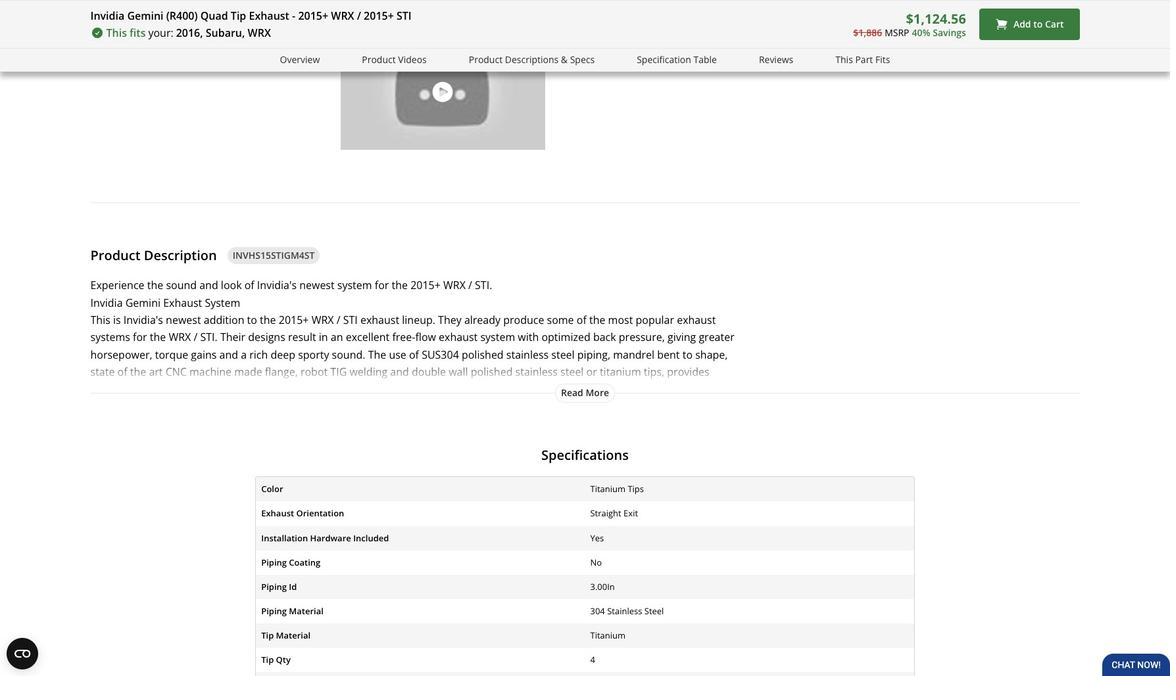 Task type: vqa. For each thing, say whether or not it's contained in the screenshot.
OLMOLM-84981VA010
no



Task type: describe. For each thing, give the bounding box(es) containing it.
q300
[[157, 400, 183, 414]]

color
[[261, 484, 283, 496]]

wrx up they
[[443, 278, 466, 293]]

orientation
[[296, 508, 344, 520]]

0 vertical spatial steel
[[551, 348, 575, 362]]

read
[[561, 387, 583, 399]]

gemini inside experience the sound and look of invidia's newest system for the 2015+ wrx / sti. invidia gemini exhaust system this is invidia's newest addition to the 2015+ wrx / sti exhaust lineup.  they already produce some of the most popular exhaust systems for the wrx / sti.  their designs result in an excellent free-flow exhaust system with optimized back pressure, giving greater horsepower, torque gains and a rich deep sporty sound. the use of sus304 polished stainless steel piping, mandrel bent to shape, state of the art cnc machine made flange, robot tig welding and double wall polished stainless steel or titanium tips, provides outstanding durability and appearance. if the n1 and q300 systems weren't quite exactly what you were looking for, take a look at this.
[[125, 296, 161, 310]]

1 horizontal spatial sti
[[397, 9, 412, 23]]

0 vertical spatial look
[[221, 278, 242, 293]]

optimized
[[542, 331, 591, 345]]

304 stainless steel
[[590, 606, 664, 618]]

1 vertical spatial stainless
[[515, 365, 558, 380]]

open widget image
[[7, 639, 38, 670]]

titanium
[[600, 365, 641, 380]]

popular
[[636, 313, 674, 328]]

shape,
[[695, 348, 728, 362]]

1 vertical spatial sti.
[[200, 331, 218, 345]]

0 horizontal spatial for
[[133, 331, 147, 345]]

1 horizontal spatial for
[[375, 278, 389, 293]]

tips,
[[644, 365, 665, 380]]

1 vertical spatial polished
[[471, 365, 513, 380]]

the
[[368, 348, 386, 362]]

the left the art
[[130, 365, 146, 380]]

provides
[[667, 365, 710, 380]]

of right use
[[409, 348, 419, 362]]

free-
[[392, 331, 415, 345]]

1 vertical spatial steel
[[561, 365, 584, 380]]

bent
[[657, 348, 680, 362]]

at
[[521, 400, 531, 414]]

piping,
[[577, 348, 611, 362]]

tip for tip material
[[261, 630, 274, 642]]

-
[[292, 9, 296, 23]]

0 horizontal spatial invidia's
[[124, 313, 163, 328]]

specs
[[570, 53, 595, 66]]

they
[[438, 313, 462, 328]]

result
[[288, 331, 316, 345]]

the up the lineup.
[[392, 278, 408, 293]]

invidia inside experience the sound and look of invidia's newest system for the 2015+ wrx / sti. invidia gemini exhaust system this is invidia's newest addition to the 2015+ wrx / sti exhaust lineup.  they already produce some of the most popular exhaust systems for the wrx / sti.  their designs result in an excellent free-flow exhaust system with optimized back pressure, giving greater horsepower, torque gains and a rich deep sporty sound. the use of sus304 polished stainless steel piping, mandrel bent to shape, state of the art cnc machine made flange, robot tig welding and double wall polished stainless steel or titanium tips, provides outstanding durability and appearance. if the n1 and q300 systems weren't quite exactly what you were looking for, take a look at this.
[[90, 296, 123, 310]]

exit
[[624, 508, 638, 520]]

more
[[586, 387, 609, 399]]

their
[[220, 331, 245, 345]]

flange,
[[265, 365, 298, 380]]

wrx down invidia gemini (r400) quad tip exhaust - 2015+ wrx / 2015+ sti
[[248, 26, 271, 40]]

installation
[[261, 533, 308, 544]]

1 vertical spatial a
[[489, 400, 495, 414]]

what
[[332, 400, 357, 414]]

robot
[[301, 365, 328, 380]]

piping material
[[261, 606, 324, 618]]

savings
[[933, 26, 966, 39]]

exhaust orientation
[[261, 508, 344, 520]]

msrp
[[885, 26, 909, 39]]

2 horizontal spatial exhaust
[[677, 313, 716, 328]]

sti inside experience the sound and look of invidia's newest system for the 2015+ wrx / sti. invidia gemini exhaust system this is invidia's newest addition to the 2015+ wrx / sti exhaust lineup.  they already produce some of the most popular exhaust systems for the wrx / sti.  their designs result in an excellent free-flow exhaust system with optimized back pressure, giving greater horsepower, torque gains and a rich deep sporty sound. the use of sus304 polished stainless steel piping, mandrel bent to shape, state of the art cnc machine made flange, robot tig welding and double wall polished stainless steel or titanium tips, provides outstanding durability and appearance. if the n1 and q300 systems weren't quite exactly what you were looking for, take a look at this.
[[343, 313, 358, 328]]

and down their
[[219, 348, 238, 362]]

back
[[593, 331, 616, 345]]

this for this part fits
[[836, 53, 853, 66]]

4
[[590, 655, 595, 666]]

sound
[[166, 278, 197, 293]]

2 vertical spatial exhaust
[[261, 508, 294, 520]]

tip qty
[[261, 655, 291, 666]]

specification
[[637, 53, 691, 66]]

sound.
[[332, 348, 365, 362]]

tig
[[330, 365, 347, 380]]

were
[[380, 400, 404, 414]]

piping for piping material
[[261, 606, 287, 618]]

this part fits
[[836, 53, 890, 66]]

read more
[[561, 387, 609, 399]]

titanium tips
[[590, 484, 644, 496]]

horsepower,
[[90, 348, 152, 362]]

invidia gemini (r400) quad tip exhaust - 2015+ wrx / 2015+ sti
[[90, 9, 412, 23]]

0 horizontal spatial a
[[241, 348, 247, 362]]

40%
[[912, 26, 931, 39]]

videos
[[398, 53, 427, 66]]

mandrel
[[613, 348, 655, 362]]

1 horizontal spatial sti.
[[475, 278, 492, 293]]

description
[[144, 247, 217, 264]]

of right some
[[577, 313, 587, 328]]

quite
[[268, 400, 293, 414]]

add
[[1014, 18, 1031, 30]]

1 horizontal spatial invidia's
[[257, 278, 297, 293]]

hardware
[[310, 533, 351, 544]]

descriptions
[[505, 53, 559, 66]]

1 horizontal spatial exhaust
[[439, 331, 478, 345]]

0 vertical spatial tip
[[231, 9, 246, 23]]

experience
[[90, 278, 144, 293]]

designs
[[248, 331, 285, 345]]

outstanding
[[90, 383, 149, 397]]

/ up the already
[[468, 278, 472, 293]]

system
[[205, 296, 240, 310]]

lineup.
[[402, 313, 435, 328]]

add to cart
[[1014, 18, 1064, 30]]

qty
[[276, 655, 291, 666]]

you
[[359, 400, 377, 414]]

0 horizontal spatial systems
[[90, 331, 130, 345]]

invhs15stigm4st
[[233, 249, 315, 262]]

product video
[[90, 36, 180, 54]]

this.
[[533, 400, 554, 414]]

n1
[[119, 400, 132, 414]]

the left sound
[[147, 278, 163, 293]]

3.00in
[[590, 581, 615, 593]]

product for product descriptions & specs
[[469, 53, 503, 66]]

most
[[608, 313, 633, 328]]

0 horizontal spatial newest
[[166, 313, 201, 328]]

subaru,
[[206, 26, 245, 40]]

stainless
[[607, 606, 642, 618]]

the right if on the left bottom of the page
[[100, 400, 116, 414]]

addition
[[204, 313, 244, 328]]

or
[[586, 365, 597, 380]]

0 vertical spatial polished
[[462, 348, 504, 362]]

/ up an
[[337, 313, 340, 328]]

titanium for titanium tips
[[590, 484, 626, 496]]

the up torque
[[150, 331, 166, 345]]

product descriptions & specs link
[[469, 53, 595, 68]]

and down machine
[[201, 383, 220, 397]]

sporty
[[298, 348, 329, 362]]

1 vertical spatial system
[[480, 331, 515, 345]]

greater
[[699, 331, 735, 345]]

and up the system
[[199, 278, 218, 293]]

this inside experience the sound and look of invidia's newest system for the 2015+ wrx / sti. invidia gemini exhaust system this is invidia's newest addition to the 2015+ wrx / sti exhaust lineup.  they already produce some of the most popular exhaust systems for the wrx / sti.  their designs result in an excellent free-flow exhaust system with optimized back pressure, giving greater horsepower, torque gains and a rich deep sporty sound. the use of sus304 polished stainless steel piping, mandrel bent to shape, state of the art cnc machine made flange, robot tig welding and double wall polished stainless steel or titanium tips, provides outstanding durability and appearance. if the n1 and q300 systems weren't quite exactly what you were looking for, take a look at this.
[[90, 313, 110, 328]]

gains
[[191, 348, 217, 362]]

add to cart button
[[979, 9, 1080, 40]]

tip for tip qty
[[261, 655, 274, 666]]



Task type: locate. For each thing, give the bounding box(es) containing it.
system up excellent
[[337, 278, 372, 293]]

0 vertical spatial exhaust
[[249, 9, 289, 23]]

included
[[353, 533, 389, 544]]

piping up piping id
[[261, 557, 287, 569]]

1 vertical spatial piping
[[261, 581, 287, 593]]

0 vertical spatial gemini
[[127, 9, 164, 23]]

look
[[221, 278, 242, 293], [497, 400, 518, 414]]

gemini up "fits"
[[127, 9, 164, 23]]

stainless up the this.
[[515, 365, 558, 380]]

0 vertical spatial systems
[[90, 331, 130, 345]]

0 vertical spatial sti.
[[475, 278, 492, 293]]

2 piping from the top
[[261, 581, 287, 593]]

and right n1
[[135, 400, 154, 414]]

product up experience on the left top of page
[[90, 247, 141, 264]]

2015+ up the lineup.
[[411, 278, 441, 293]]

2 vertical spatial piping
[[261, 606, 287, 618]]

tip material
[[261, 630, 311, 642]]

look left at
[[497, 400, 518, 414]]

0 vertical spatial invidia
[[90, 9, 124, 23]]

material for tip material
[[276, 630, 311, 642]]

this part fits link
[[836, 53, 890, 68]]

1 piping from the top
[[261, 557, 287, 569]]

a
[[241, 348, 247, 362], [489, 400, 495, 414]]

sus304
[[422, 348, 459, 362]]

1 titanium from the top
[[590, 484, 626, 496]]

piping for piping coating
[[261, 557, 287, 569]]

2 vertical spatial this
[[90, 313, 110, 328]]

invidia's down invhs15stigm4st
[[257, 278, 297, 293]]

1 horizontal spatial system
[[480, 331, 515, 345]]

titanium
[[590, 484, 626, 496], [590, 630, 626, 642]]

piping
[[261, 557, 287, 569], [261, 581, 287, 593], [261, 606, 287, 618]]

material down id
[[289, 606, 324, 618]]

systems down durability at the left bottom
[[186, 400, 225, 414]]

a right the take
[[489, 400, 495, 414]]

1 vertical spatial gemini
[[125, 296, 161, 310]]

to inside button
[[1034, 18, 1043, 30]]

2015+ up result
[[279, 313, 309, 328]]

specification table
[[637, 53, 717, 66]]

steel down optimized
[[551, 348, 575, 362]]

1 invidia from the top
[[90, 9, 124, 23]]

the up designs
[[260, 313, 276, 328]]

1 horizontal spatial newest
[[299, 278, 335, 293]]

invidia
[[90, 9, 124, 23], [90, 296, 123, 310]]

product left videos
[[362, 53, 396, 66]]

material down piping material at the left bottom of page
[[276, 630, 311, 642]]

polished up wall
[[462, 348, 504, 362]]

0 horizontal spatial system
[[337, 278, 372, 293]]

sti. up gains
[[200, 331, 218, 345]]

product description
[[90, 247, 217, 264]]

product for product videos
[[362, 53, 396, 66]]

/
[[357, 9, 361, 23], [468, 278, 472, 293], [337, 313, 340, 328], [194, 331, 198, 345]]

exhaust down the color
[[261, 508, 294, 520]]

tip up tip qty
[[261, 630, 274, 642]]

0 vertical spatial this
[[106, 26, 127, 40]]

some
[[547, 313, 574, 328]]

cnc
[[166, 365, 187, 380]]

exhaust
[[249, 9, 289, 23], [163, 296, 202, 310], [261, 508, 294, 520]]

0 vertical spatial material
[[289, 606, 324, 618]]

0 vertical spatial sti
[[397, 9, 412, 23]]

installation hardware included
[[261, 533, 389, 544]]

already
[[464, 313, 501, 328]]

your:
[[148, 26, 173, 40]]

titanium for titanium
[[590, 630, 626, 642]]

exhaust inside experience the sound and look of invidia's newest system for the 2015+ wrx / sti. invidia gemini exhaust system this is invidia's newest addition to the 2015+ wrx / sti exhaust lineup.  they already produce some of the most popular exhaust systems for the wrx / sti.  their designs result in an excellent free-flow exhaust system with optimized back pressure, giving greater horsepower, torque gains and a rich deep sporty sound. the use of sus304 polished stainless steel piping, mandrel bent to shape, state of the art cnc machine made flange, robot tig welding and double wall polished stainless steel or titanium tips, provides outstanding durability and appearance. if the n1 and q300 systems weren't quite exactly what you were looking for, take a look at this.
[[163, 296, 202, 310]]

steel
[[645, 606, 664, 618]]

quad
[[200, 9, 228, 23]]

tip left qty
[[261, 655, 274, 666]]

of down invhs15stigm4st
[[245, 278, 254, 293]]

specifications
[[541, 447, 629, 464]]

welding
[[350, 365, 388, 380]]

1 horizontal spatial a
[[489, 400, 495, 414]]

1 vertical spatial look
[[497, 400, 518, 414]]

invidia up 'product video'
[[90, 9, 124, 23]]

id
[[289, 581, 297, 593]]

0 horizontal spatial look
[[221, 278, 242, 293]]

wall
[[449, 365, 468, 380]]

stainless down with
[[506, 348, 549, 362]]

giving
[[668, 331, 696, 345]]

machine
[[189, 365, 232, 380]]

a left rich
[[241, 348, 247, 362]]

1 horizontal spatial systems
[[186, 400, 225, 414]]

1 vertical spatial for
[[133, 331, 147, 345]]

0 vertical spatial for
[[375, 278, 389, 293]]

1 vertical spatial invidia
[[90, 296, 123, 310]]

this left 'is' on the left
[[90, 313, 110, 328]]

overview link
[[280, 53, 320, 68]]

invidia up 'is' on the left
[[90, 296, 123, 310]]

sti up videos
[[397, 9, 412, 23]]

1 vertical spatial invidia's
[[124, 313, 163, 328]]

0 vertical spatial piping
[[261, 557, 287, 569]]

to up designs
[[247, 313, 257, 328]]

1 vertical spatial tip
[[261, 630, 274, 642]]

0 vertical spatial stainless
[[506, 348, 549, 362]]

1 vertical spatial exhaust
[[163, 296, 202, 310]]

in
[[319, 331, 328, 345]]

piping coating
[[261, 557, 321, 569]]

for up excellent
[[375, 278, 389, 293]]

and down use
[[390, 365, 409, 380]]

this for this fits your: 2016, subaru, wrx
[[106, 26, 127, 40]]

look up the system
[[221, 278, 242, 293]]

1 vertical spatial sti
[[343, 313, 358, 328]]

tips
[[628, 484, 644, 496]]

yes
[[590, 533, 604, 544]]

newest up in in the left of the page
[[299, 278, 335, 293]]

steel left or
[[561, 365, 584, 380]]

systems down 'is' on the left
[[90, 331, 130, 345]]

exhaust up excellent
[[360, 313, 399, 328]]

titanium up straight in the bottom of the page
[[590, 484, 626, 496]]

0 vertical spatial to
[[1034, 18, 1043, 30]]

&
[[561, 53, 568, 66]]

torque
[[155, 348, 188, 362]]

exhaust down they
[[439, 331, 478, 345]]

for up horsepower,
[[133, 331, 147, 345]]

0 vertical spatial a
[[241, 348, 247, 362]]

material for piping material
[[289, 606, 324, 618]]

0 vertical spatial newest
[[299, 278, 335, 293]]

double
[[412, 365, 446, 380]]

experience the sound and look of invidia's newest system for the 2015+ wrx / sti. invidia gemini exhaust system this is invidia's newest addition to the 2015+ wrx / sti exhaust lineup.  they already produce some of the most popular exhaust systems for the wrx / sti.  their designs result in an excellent free-flow exhaust system with optimized back pressure, giving greater horsepower, torque gains and a rich deep sporty sound. the use of sus304 polished stainless steel piping, mandrel bent to shape, state of the art cnc machine made flange, robot tig welding and double wall polished stainless steel or titanium tips, provides outstanding durability and appearance. if the n1 and q300 systems weren't quite exactly what you were looking for, take a look at this.
[[90, 278, 735, 414]]

2 vertical spatial to
[[683, 348, 693, 362]]

steel
[[551, 348, 575, 362], [561, 365, 584, 380]]

wrx right -
[[331, 9, 354, 23]]

system
[[337, 278, 372, 293], [480, 331, 515, 345]]

0 vertical spatial system
[[337, 278, 372, 293]]

/ right -
[[357, 9, 361, 23]]

exhaust up giving
[[677, 313, 716, 328]]

deep
[[271, 348, 295, 362]]

newest down sound
[[166, 313, 201, 328]]

of
[[245, 278, 254, 293], [577, 313, 587, 328], [409, 348, 419, 362], [117, 365, 127, 380]]

2015+ right -
[[298, 9, 328, 23]]

3 piping from the top
[[261, 606, 287, 618]]

straight exit
[[590, 508, 638, 520]]

304
[[590, 606, 605, 618]]

titanium down the 304
[[590, 630, 626, 642]]

invidia's right 'is' on the left
[[124, 313, 163, 328]]

(r400)
[[166, 9, 198, 23]]

pressure,
[[619, 331, 665, 345]]

weren't
[[228, 400, 265, 414]]

flow
[[415, 331, 436, 345]]

wrx up torque
[[169, 331, 191, 345]]

coating
[[289, 557, 321, 569]]

product
[[90, 36, 141, 54], [362, 53, 396, 66], [469, 53, 503, 66], [90, 247, 141, 264]]

take
[[465, 400, 486, 414]]

polished right wall
[[471, 365, 513, 380]]

2015+
[[298, 9, 328, 23], [364, 9, 394, 23], [411, 278, 441, 293], [279, 313, 309, 328]]

overview
[[280, 53, 320, 66]]

1 horizontal spatial to
[[683, 348, 693, 362]]

product for product description
[[90, 247, 141, 264]]

this left "fits"
[[106, 26, 127, 40]]

system down the already
[[480, 331, 515, 345]]

for,
[[445, 400, 462, 414]]

2 horizontal spatial to
[[1034, 18, 1043, 30]]

fits
[[130, 26, 146, 40]]

to right add
[[1034, 18, 1043, 30]]

piping left id
[[261, 581, 287, 593]]

piping id
[[261, 581, 297, 593]]

1 vertical spatial newest
[[166, 313, 201, 328]]

exactly
[[296, 400, 330, 414]]

0 vertical spatial invidia's
[[257, 278, 297, 293]]

1 vertical spatial systems
[[186, 400, 225, 414]]

$1,886
[[853, 26, 882, 39]]

0 horizontal spatial sti
[[343, 313, 358, 328]]

tip up subaru,
[[231, 9, 246, 23]]

2015+ up product videos
[[364, 9, 394, 23]]

product videos
[[362, 53, 427, 66]]

wrx up in in the left of the page
[[312, 313, 334, 328]]

cart
[[1045, 18, 1064, 30]]

1 horizontal spatial look
[[497, 400, 518, 414]]

piping for piping id
[[261, 581, 287, 593]]

polished
[[462, 348, 504, 362], [471, 365, 513, 380]]

1 vertical spatial to
[[247, 313, 257, 328]]

0 vertical spatial titanium
[[590, 484, 626, 496]]

piping down piping id
[[261, 606, 287, 618]]

sti.
[[475, 278, 492, 293], [200, 331, 218, 345]]

1 vertical spatial material
[[276, 630, 311, 642]]

1 vertical spatial this
[[836, 53, 853, 66]]

for
[[375, 278, 389, 293], [133, 331, 147, 345]]

part
[[855, 53, 873, 66]]

exhaust down sound
[[163, 296, 202, 310]]

0 horizontal spatial exhaust
[[360, 313, 399, 328]]

this inside this part fits link
[[836, 53, 853, 66]]

video
[[144, 36, 180, 54]]

if
[[90, 400, 97, 414]]

gemini down experience on the left top of page
[[125, 296, 161, 310]]

2 vertical spatial tip
[[261, 655, 274, 666]]

reviews link
[[759, 53, 794, 68]]

of down horsepower,
[[117, 365, 127, 380]]

/ up gains
[[194, 331, 198, 345]]

product left descriptions
[[469, 53, 503, 66]]

0 horizontal spatial sti.
[[200, 331, 218, 345]]

an
[[331, 331, 343, 345]]

exhaust left -
[[249, 9, 289, 23]]

this left part
[[836, 53, 853, 66]]

2 titanium from the top
[[590, 630, 626, 642]]

sti up excellent
[[343, 313, 358, 328]]

the up back
[[589, 313, 605, 328]]

product for product video
[[90, 36, 141, 54]]

0 horizontal spatial to
[[247, 313, 257, 328]]

2 invidia from the top
[[90, 296, 123, 310]]

product left video on the left
[[90, 36, 141, 54]]

reviews
[[759, 53, 794, 66]]

fits
[[876, 53, 890, 66]]

to up provides
[[683, 348, 693, 362]]

sti. up the already
[[475, 278, 492, 293]]

1 vertical spatial titanium
[[590, 630, 626, 642]]



